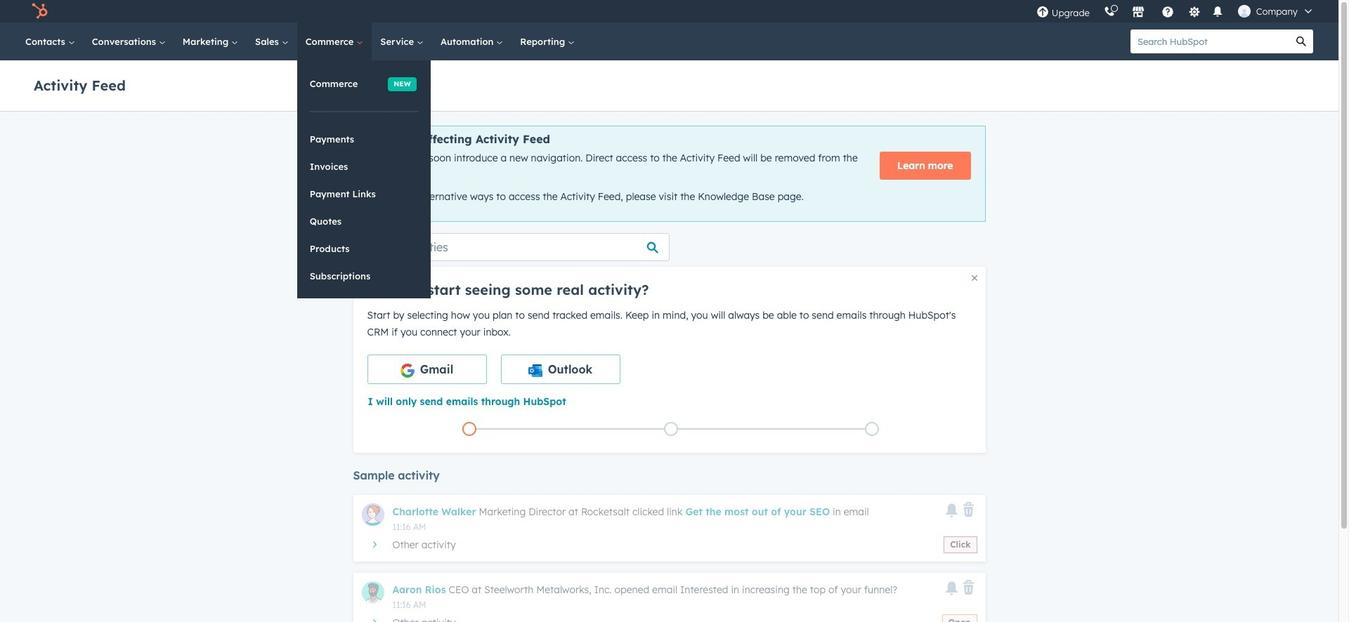 Task type: locate. For each thing, give the bounding box(es) containing it.
Search HubSpot search field
[[1131, 30, 1289, 53]]

onboarding.steps.sendtrackedemailingmail.title image
[[667, 426, 674, 434]]

marketplaces image
[[1132, 6, 1145, 19]]

list
[[369, 419, 973, 439]]

None checkbox
[[501, 355, 620, 384]]

None checkbox
[[367, 355, 487, 384]]

jacob simon image
[[1238, 5, 1251, 18]]

menu
[[1029, 0, 1322, 22]]



Task type: describe. For each thing, give the bounding box(es) containing it.
close image
[[971, 275, 977, 281]]

onboarding.steps.finalstep.title image
[[869, 426, 876, 434]]

commerce menu
[[297, 60, 431, 298]]

Search activities search field
[[353, 233, 669, 261]]



Task type: vqa. For each thing, say whether or not it's contained in the screenshot.
Close image
yes



